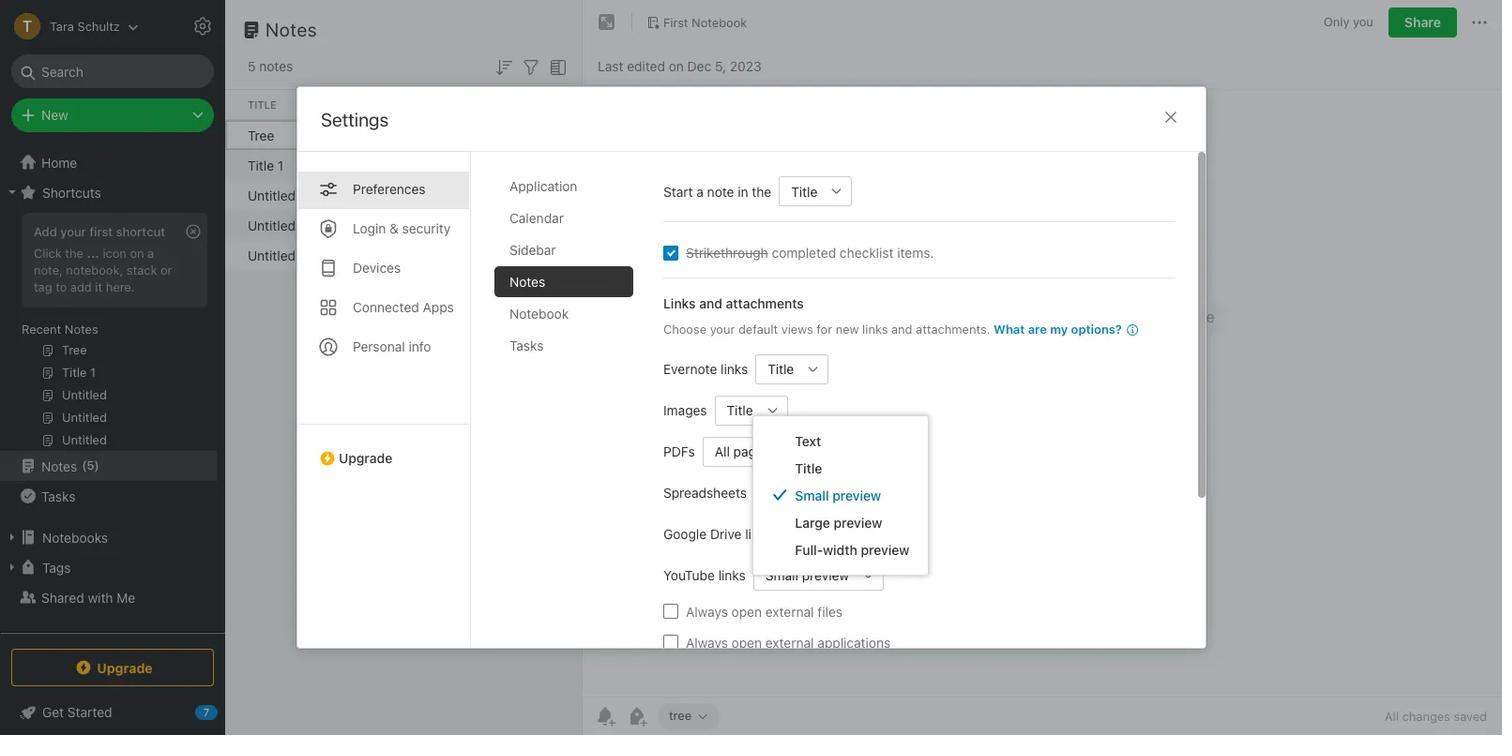 Task type: describe. For each thing, give the bounding box(es) containing it.
dec
[[688, 58, 712, 74]]

notebook tab
[[494, 298, 633, 329]]

title button for start a note in the
[[779, 176, 822, 206]]

tasks button
[[0, 481, 217, 512]]

trash
[[41, 631, 75, 647]]

icon on a note, notebook, stack or tag to add it here.
[[34, 246, 172, 295]]

Note Editor text field
[[583, 90, 1503, 697]]

preview right width
[[861, 542, 910, 558]]

pages
[[733, 444, 770, 460]]

info
[[408, 339, 431, 355]]

full-
[[795, 542, 823, 558]]

start
[[663, 183, 693, 199]]

5 inside note list 'element'
[[248, 58, 256, 74]]

nov down login & security
[[398, 247, 422, 263]]

shared with me
[[41, 590, 135, 606]]

stack
[[127, 263, 157, 278]]

1 vertical spatial upgrade
[[97, 660, 153, 676]]

personal
[[352, 339, 405, 355]]

links down drive
[[718, 568, 745, 584]]

links right evernote
[[720, 361, 748, 377]]

my
[[1050, 322, 1068, 337]]

title row group
[[225, 90, 991, 120]]

5 inside notes ( 5 )
[[87, 458, 94, 473]]

tags
[[42, 560, 71, 576]]

icon
[[103, 246, 127, 261]]

( for notes
[[82, 458, 87, 473]]

open for always open external applications
[[731, 635, 762, 651]]

strikethrough
[[686, 245, 768, 261]]

default
[[738, 322, 778, 337]]

all pages
[[715, 444, 770, 460]]

are
[[1028, 322, 1047, 337]]

attachments.
[[916, 322, 990, 337]]

2 13 from the left
[[510, 247, 524, 263]]

title left 1
[[248, 157, 274, 173]]

notebooks link
[[0, 523, 217, 553]]

title button for evernote links
[[755, 354, 799, 384]]

drive
[[710, 527, 741, 542]]

login & security
[[352, 221, 450, 237]]

notes inside tab
[[509, 274, 545, 290]]

2 27 from the left
[[510, 187, 525, 203]]

dropdown list menu
[[754, 428, 929, 564]]

note,
[[34, 263, 63, 278]]

you
[[1353, 14, 1374, 29]]

links and attachments
[[663, 296, 804, 312]]

notes ( 5 )
[[41, 458, 99, 474]]

first inside row group
[[567, 187, 593, 203]]

0 horizontal spatial and
[[699, 296, 722, 312]]

small preview inside small preview link
[[795, 488, 881, 504]]

1 horizontal spatial upgrade
[[338, 451, 392, 466]]

devices
[[352, 260, 400, 276]]

new
[[835, 322, 859, 337]]

first notebook inside row group
[[567, 187, 656, 203]]

Choose default view option for Evernote links field
[[755, 354, 829, 384]]

2 14 from the left
[[510, 217, 524, 233]]

calendar tab
[[494, 203, 633, 234]]

&
[[389, 221, 398, 237]]

on inside icon on a note, notebook, stack or tag to add it here.
[[130, 246, 144, 261]]

connected
[[352, 299, 419, 315]]

on inside note window element
[[669, 58, 684, 74]]

or
[[161, 263, 172, 278]]

always for always open external files
[[686, 604, 728, 620]]

0
[[84, 631, 92, 646]]

1 vertical spatial settings
[[321, 109, 388, 130]]

click the ...
[[34, 246, 99, 261]]

add a reminder image
[[594, 706, 617, 728]]

to
[[56, 280, 67, 295]]

external for applications
[[765, 635, 814, 651]]

home link
[[0, 147, 225, 177]]

nov left sidebar
[[482, 247, 506, 263]]

full-width preview link
[[754, 536, 929, 564]]

tree button
[[225, 120, 897, 150]]

application tab
[[494, 171, 633, 202]]

first notebook button
[[640, 9, 754, 36]]

what
[[994, 322, 1025, 337]]

first notebook inside first notebook button
[[664, 15, 747, 30]]

first inside button
[[664, 15, 688, 30]]

notes inside group
[[65, 322, 98, 337]]

add your first shortcut
[[34, 224, 165, 239]]

home
[[41, 154, 77, 170]]

Search text field
[[24, 54, 201, 88]]

note
[[707, 183, 734, 199]]

small inside button
[[765, 568, 798, 584]]

width
[[823, 542, 858, 558]]

only
[[1324, 14, 1350, 29]]

shortcuts button
[[0, 177, 217, 207]]

nov 28
[[398, 157, 442, 173]]

title up all pages button
[[727, 403, 753, 419]]

small preview link
[[754, 482, 929, 509]]

Select38548 checkbox
[[663, 245, 678, 260]]

choose your default views for new links and attachments.
[[663, 322, 990, 337]]

add
[[70, 280, 92, 295]]

new
[[41, 107, 68, 123]]

large preview link
[[754, 509, 929, 536]]

close image
[[1160, 106, 1182, 129]]

all changes saved
[[1385, 710, 1488, 725]]

share
[[1405, 14, 1442, 30]]

in
[[738, 183, 748, 199]]

last
[[598, 58, 624, 74]]

links
[[663, 296, 696, 312]]

google
[[663, 527, 706, 542]]

youtube
[[663, 568, 715, 584]]

expand note image
[[596, 11, 619, 34]]

notes tab
[[494, 267, 633, 298]]

0 vertical spatial a
[[696, 183, 703, 199]]

tags button
[[0, 553, 217, 583]]

preview inside button
[[802, 568, 849, 584]]

5 notes
[[248, 58, 293, 74]]

for
[[816, 322, 832, 337]]

title inside dropdown list menu
[[795, 460, 822, 476]]

1 nov 27 from the left
[[398, 187, 441, 203]]

1 nov 14 from the left
[[398, 217, 440, 233]]

calendar
[[509, 210, 564, 226]]

notebook inside notebook tab
[[509, 306, 568, 322]]

Choose default view option for PDFs field
[[702, 437, 805, 467]]

title button down the last
[[225, 90, 991, 120]]

checklist
[[839, 245, 893, 261]]

title link
[[754, 455, 929, 482]]

1 nov 13 from the left
[[398, 247, 440, 263]]

security
[[402, 221, 450, 237]]

views
[[781, 322, 813, 337]]

nov left application
[[482, 187, 506, 203]]

notebook inside row group
[[597, 187, 656, 203]]

links right drive
[[745, 527, 772, 542]]

changes
[[1403, 710, 1451, 725]]

shared with me link
[[0, 583, 217, 613]]

note window element
[[583, 0, 1503, 736]]

notes inside notes ( 5 )
[[41, 458, 77, 474]]

sidebar tab
[[494, 235, 633, 266]]

nov left '28'
[[398, 157, 422, 173]]



Task type: vqa. For each thing, say whether or not it's contained in the screenshot.
Help and Learning task checklist field
no



Task type: locate. For each thing, give the bounding box(es) containing it.
1 horizontal spatial notebook
[[597, 187, 656, 203]]

open
[[731, 604, 762, 620], [731, 635, 762, 651]]

0 vertical spatial the
[[752, 183, 771, 199]]

the
[[752, 183, 771, 199], [65, 246, 83, 261]]

options?
[[1071, 322, 1122, 337]]

2 nov 14 from the left
[[482, 217, 524, 233]]

1 horizontal spatial 13
[[510, 247, 524, 263]]

0 vertical spatial first
[[664, 15, 688, 30]]

and left attachments.
[[891, 322, 912, 337]]

0 vertical spatial open
[[731, 604, 762, 620]]

untitled for nov 13
[[248, 247, 296, 263]]

0 vertical spatial (
[[82, 458, 87, 473]]

5 up tasks button
[[87, 458, 94, 473]]

1 vertical spatial first
[[567, 187, 593, 203]]

on left dec
[[669, 58, 684, 74]]

external
[[765, 604, 814, 620], [765, 635, 814, 651]]

0 vertical spatial 5
[[248, 58, 256, 74]]

None search field
[[24, 54, 201, 88]]

tasks inside tab
[[509, 338, 543, 354]]

small down full-
[[765, 568, 798, 584]]

row group containing tree
[[225, 120, 897, 270]]

preview down width
[[802, 568, 849, 584]]

untitled
[[248, 187, 296, 203], [248, 217, 296, 233], [248, 247, 296, 263]]

notebooks
[[42, 530, 108, 546]]

add tag image
[[626, 706, 649, 728]]

5
[[248, 58, 256, 74], [87, 458, 94, 473]]

1 horizontal spatial on
[[669, 58, 684, 74]]

1 vertical spatial open
[[731, 635, 762, 651]]

notebook up 5,
[[692, 15, 747, 30]]

expand notebooks image
[[5, 530, 20, 545]]

upgrade button
[[297, 424, 470, 474], [11, 649, 214, 687]]

0 horizontal spatial 14
[[425, 217, 440, 233]]

title right in
[[791, 183, 817, 199]]

notes inside note list 'element'
[[266, 19, 317, 40]]

google drive links
[[663, 527, 772, 542]]

1 vertical spatial on
[[130, 246, 144, 261]]

nov 14
[[398, 217, 440, 233], [482, 217, 524, 233]]

0 vertical spatial upgrade
[[338, 451, 392, 466]]

0 vertical spatial and
[[699, 296, 722, 312]]

0 horizontal spatial 5
[[87, 458, 94, 473]]

2 external from the top
[[765, 635, 814, 651]]

the left ...
[[65, 246, 83, 261]]

1 horizontal spatial nov 27
[[482, 187, 525, 203]]

recent
[[22, 322, 61, 337]]

0 horizontal spatial upgrade button
[[11, 649, 214, 687]]

on up stack
[[130, 246, 144, 261]]

0 vertical spatial small
[[795, 488, 829, 504]]

0 vertical spatial on
[[669, 58, 684, 74]]

1 horizontal spatial the
[[752, 183, 771, 199]]

1 horizontal spatial first notebook
[[664, 15, 747, 30]]

0 vertical spatial )
[[94, 458, 99, 473]]

0 vertical spatial untitled
[[248, 187, 296, 203]]

apps
[[422, 299, 454, 315]]

all left pages
[[715, 444, 730, 460]]

click
[[34, 246, 62, 261]]

title up tree
[[248, 98, 277, 111]]

0 horizontal spatial the
[[65, 246, 83, 261]]

small preview up large preview
[[795, 488, 881, 504]]

shortcut
[[116, 224, 165, 239]]

tree
[[248, 127, 274, 143]]

applications
[[817, 635, 890, 651]]

small inside dropdown list menu
[[795, 488, 829, 504]]

( for trash
[[80, 631, 84, 646]]

tab list containing application
[[494, 171, 648, 649]]

always
[[686, 604, 728, 620], [686, 635, 728, 651]]

nov right login
[[398, 217, 422, 233]]

untitled for nov 27
[[248, 187, 296, 203]]

) for trash
[[92, 631, 97, 646]]

title button down default at top
[[755, 354, 799, 384]]

all for all pages
[[715, 444, 730, 460]]

0 vertical spatial small preview
[[795, 488, 881, 504]]

youtube links
[[663, 568, 745, 584]]

open for always open external files
[[731, 604, 762, 620]]

nov 13 down security
[[398, 247, 440, 263]]

start a note in the
[[663, 183, 771, 199]]

always open external applications
[[686, 635, 890, 651]]

notebook down notes tab
[[509, 306, 568, 322]]

group inside tree
[[0, 207, 217, 459]]

tab list containing preferences
[[297, 152, 471, 649]]

connected apps
[[352, 299, 454, 315]]

0 horizontal spatial on
[[130, 246, 144, 261]]

1 horizontal spatial 14
[[510, 217, 524, 233]]

0 vertical spatial first notebook
[[664, 15, 747, 30]]

1 vertical spatial external
[[765, 635, 814, 651]]

first up last edited on dec 5, 2023
[[664, 15, 688, 30]]

tab list for start a note in the
[[494, 171, 648, 649]]

open up always open external applications
[[731, 604, 762, 620]]

tab list
[[297, 152, 471, 649], [494, 171, 648, 649]]

0 horizontal spatial first notebook
[[567, 187, 656, 203]]

1 horizontal spatial tasks
[[509, 338, 543, 354]]

1 horizontal spatial tab list
[[494, 171, 648, 649]]

0 horizontal spatial tab list
[[297, 152, 471, 649]]

settings inside tooltip
[[237, 18, 285, 33]]

1 horizontal spatial your
[[710, 322, 735, 337]]

settings tooltip
[[208, 8, 300, 45]]

0 horizontal spatial all
[[715, 444, 730, 460]]

nov 27
[[398, 187, 441, 203], [482, 187, 525, 203]]

small preview down full-
[[765, 568, 849, 584]]

0 vertical spatial settings
[[237, 18, 285, 33]]

title inside choose default view option for evernote links field
[[767, 361, 794, 377]]

spreadsheets
[[663, 485, 747, 501]]

tasks down notebook tab
[[509, 338, 543, 354]]

) for notes
[[94, 458, 99, 473]]

0 vertical spatial your
[[60, 224, 86, 239]]

1 untitled from the top
[[248, 187, 296, 203]]

notebook,
[[66, 263, 123, 278]]

preview up large preview link
[[833, 488, 881, 504]]

title 1
[[248, 157, 284, 173]]

0 horizontal spatial a
[[147, 246, 154, 261]]

notebook
[[692, 15, 747, 30], [597, 187, 656, 203], [509, 306, 568, 322]]

the right in
[[752, 183, 771, 199]]

13 down security
[[425, 247, 440, 263]]

1 vertical spatial (
[[80, 631, 84, 646]]

1 external from the top
[[765, 604, 814, 620]]

tasks tab
[[494, 330, 633, 361]]

1 vertical spatial small
[[765, 568, 798, 584]]

nov 14 down preferences
[[398, 217, 440, 233]]

1 horizontal spatial upgrade button
[[297, 424, 470, 474]]

28
[[425, 157, 442, 173]]

2023
[[730, 58, 762, 74]]

notes right "recent" at the left of the page
[[65, 322, 98, 337]]

1 27 from the left
[[425, 187, 441, 203]]

all for all changes saved
[[1385, 710, 1399, 725]]

share button
[[1389, 8, 1458, 38]]

nov 13 down calendar at the top of page
[[482, 247, 524, 263]]

27 up calendar at the top of page
[[510, 187, 525, 203]]

( inside trash ( 0 )
[[80, 631, 84, 646]]

large preview
[[795, 515, 883, 531]]

tasks
[[509, 338, 543, 354], [41, 489, 75, 504]]

all inside note window element
[[1385, 710, 1399, 725]]

0 horizontal spatial nov 14
[[398, 217, 440, 233]]

5,
[[715, 58, 726, 74]]

1 vertical spatial a
[[147, 246, 154, 261]]

0 horizontal spatial notebook
[[509, 306, 568, 322]]

group
[[0, 207, 217, 459]]

2 always from the top
[[686, 635, 728, 651]]

) right trash
[[92, 631, 97, 646]]

1 13 from the left
[[425, 247, 440, 263]]

0 vertical spatial all
[[715, 444, 730, 460]]

external up always open external applications
[[765, 604, 814, 620]]

last edited on dec 5, 2023
[[598, 58, 762, 74]]

new button
[[11, 99, 214, 132]]

0 vertical spatial external
[[765, 604, 814, 620]]

first up sidebar tab
[[567, 187, 593, 203]]

small
[[795, 488, 829, 504], [765, 568, 798, 584]]

shortcuts
[[42, 184, 101, 200]]

and right links
[[699, 296, 722, 312]]

settings
[[237, 18, 285, 33], [321, 109, 388, 130]]

0 horizontal spatial your
[[60, 224, 86, 239]]

1 horizontal spatial nov 14
[[482, 217, 524, 233]]

all pages button
[[702, 437, 775, 467]]

2 horizontal spatial notebook
[[692, 15, 747, 30]]

sidebar
[[509, 242, 556, 258]]

notebook left start
[[597, 187, 656, 203]]

notes
[[259, 58, 293, 74]]

1 vertical spatial tasks
[[41, 489, 75, 504]]

) inside trash ( 0 )
[[92, 631, 97, 646]]

upgrade button inside tab list
[[297, 424, 470, 474]]

1 vertical spatial your
[[710, 322, 735, 337]]

tasks inside button
[[41, 489, 75, 504]]

1 horizontal spatial settings
[[321, 109, 388, 130]]

( up tasks button
[[82, 458, 87, 473]]

title down views
[[767, 361, 794, 377]]

0 horizontal spatial 13
[[425, 247, 440, 263]]

nov 14 up sidebar
[[482, 217, 524, 233]]

your down links and attachments
[[710, 322, 735, 337]]

your
[[60, 224, 86, 239], [710, 322, 735, 337]]

saved
[[1454, 710, 1488, 725]]

1 always from the top
[[686, 604, 728, 620]]

notes up notes
[[266, 19, 317, 40]]

edited
[[627, 58, 665, 74]]

small up large
[[795, 488, 829, 504]]

settings up 5 notes
[[237, 18, 285, 33]]

2 nov 13 from the left
[[482, 247, 524, 263]]

title down 'text'
[[795, 460, 822, 476]]

1 vertical spatial upgrade button
[[11, 649, 214, 687]]

1 horizontal spatial and
[[891, 322, 912, 337]]

tree
[[0, 147, 225, 665]]

0 horizontal spatial first
[[567, 187, 593, 203]]

all inside button
[[715, 444, 730, 460]]

tag
[[34, 280, 52, 295]]

links right new at the right
[[862, 322, 888, 337]]

first
[[664, 15, 688, 30], [567, 187, 593, 203]]

strikethrough completed checklist items.
[[686, 245, 934, 261]]

always for always open external applications
[[686, 635, 728, 651]]

Choose default view option for Images field
[[714, 396, 788, 426]]

always right always open external applications checkbox
[[686, 635, 728, 651]]

your for first
[[60, 224, 86, 239]]

0 horizontal spatial upgrade
[[97, 660, 153, 676]]

nov 27 down nov 28
[[398, 187, 441, 203]]

1 horizontal spatial first
[[664, 15, 688, 30]]

1 vertical spatial the
[[65, 246, 83, 261]]

always open external files
[[686, 604, 842, 620]]

it
[[95, 280, 102, 295]]

Always open external applications checkbox
[[663, 635, 678, 650]]

( right trash
[[80, 631, 84, 646]]

0 vertical spatial tasks
[[509, 338, 543, 354]]

preferences
[[352, 181, 425, 197]]

notes
[[266, 19, 317, 40], [509, 274, 545, 290], [65, 322, 98, 337], [41, 458, 77, 474]]

1 horizontal spatial nov 13
[[482, 247, 524, 263]]

tree containing home
[[0, 147, 225, 665]]

first notebook up dec
[[664, 15, 747, 30]]

settings up preferences
[[321, 109, 388, 130]]

1 vertical spatial untitled
[[248, 217, 296, 233]]

0 horizontal spatial 27
[[425, 187, 441, 203]]

note list element
[[225, 0, 991, 736]]

all
[[715, 444, 730, 460], [1385, 710, 1399, 725]]

1
[[278, 157, 284, 173]]

2 vertical spatial untitled
[[248, 247, 296, 263]]

nov 27 up calendar at the top of page
[[482, 187, 525, 203]]

expand tags image
[[5, 560, 20, 575]]

personal info
[[352, 339, 431, 355]]

untitled for nov 14
[[248, 217, 296, 233]]

1 vertical spatial and
[[891, 322, 912, 337]]

title button right in
[[779, 176, 822, 206]]

1 vertical spatial 5
[[87, 458, 94, 473]]

2 vertical spatial notebook
[[509, 306, 568, 322]]

notes up tasks button
[[41, 458, 77, 474]]

1 horizontal spatial 5
[[248, 58, 256, 74]]

with
[[88, 590, 113, 606]]

14 up sidebar
[[510, 217, 524, 233]]

2 untitled from the top
[[248, 217, 296, 233]]

( inside notes ( 5 )
[[82, 458, 87, 473]]

external down always open external files
[[765, 635, 814, 651]]

settings image
[[191, 15, 214, 38]]

text link
[[754, 428, 929, 455]]

nov down nov 28
[[398, 187, 422, 203]]

here.
[[106, 280, 135, 295]]

small preview button
[[753, 561, 854, 591]]

nov left calendar at the top of page
[[482, 217, 506, 233]]

external for files
[[765, 604, 814, 620]]

notes down sidebar
[[509, 274, 545, 290]]

recent notes
[[22, 322, 98, 337]]

) inside notes ( 5 )
[[94, 458, 99, 473]]

1 vertical spatial notebook
[[597, 187, 656, 203]]

evernote links
[[663, 361, 748, 377]]

large
[[795, 515, 830, 531]]

title button for images
[[714, 396, 758, 426]]

add
[[34, 224, 57, 239]]

application
[[509, 178, 577, 194]]

1 vertical spatial always
[[686, 635, 728, 651]]

row group
[[225, 120, 897, 270]]

title button up all pages button
[[714, 396, 758, 426]]

14 right &
[[425, 217, 440, 233]]

trash ( 0 )
[[41, 631, 97, 647]]

1 vertical spatial all
[[1385, 710, 1399, 725]]

group containing add your first shortcut
[[0, 207, 217, 459]]

row group inside note list 'element'
[[225, 120, 897, 270]]

1 vertical spatial )
[[92, 631, 97, 646]]

small preview inside small preview button
[[765, 568, 849, 584]]

Always open external files checkbox
[[663, 604, 678, 619]]

attachments
[[726, 296, 804, 312]]

first notebook left start
[[567, 187, 656, 203]]

full-width preview
[[795, 542, 910, 558]]

0 vertical spatial always
[[686, 604, 728, 620]]

always right always open external files checkbox
[[686, 604, 728, 620]]

2 open from the top
[[731, 635, 762, 651]]

preview up full-width preview
[[834, 515, 883, 531]]

0 horizontal spatial settings
[[237, 18, 285, 33]]

evernote
[[663, 361, 717, 377]]

1 14 from the left
[[425, 217, 440, 233]]

...
[[87, 246, 99, 261]]

3 untitled from the top
[[248, 247, 296, 263]]

1 vertical spatial small preview
[[765, 568, 849, 584]]

0 horizontal spatial tasks
[[41, 489, 75, 504]]

1 vertical spatial first notebook
[[567, 187, 656, 203]]

the inside group
[[65, 246, 83, 261]]

what are my options?
[[994, 322, 1122, 337]]

2 nov 27 from the left
[[482, 187, 525, 203]]

me
[[117, 590, 135, 606]]

0 horizontal spatial nov 13
[[398, 247, 440, 263]]

open down always open external files
[[731, 635, 762, 651]]

tasks down notes ( 5 )
[[41, 489, 75, 504]]

text
[[795, 433, 821, 449]]

0 horizontal spatial nov 27
[[398, 187, 441, 203]]

0 vertical spatial notebook
[[692, 15, 747, 30]]

images
[[663, 403, 707, 419]]

1 horizontal spatial a
[[696, 183, 703, 199]]

shared
[[41, 590, 84, 606]]

1 horizontal spatial 27
[[510, 187, 525, 203]]

your up click the ...
[[60, 224, 86, 239]]

and
[[699, 296, 722, 312], [891, 322, 912, 337]]

0 vertical spatial upgrade button
[[297, 424, 470, 474]]

13 down calendar at the top of page
[[510, 247, 524, 263]]

27 down '28'
[[425, 187, 441, 203]]

) up tasks button
[[94, 458, 99, 473]]

1 horizontal spatial all
[[1385, 710, 1399, 725]]

1 open from the top
[[731, 604, 762, 620]]

notebook inside first notebook button
[[692, 15, 747, 30]]

tab list for application
[[297, 152, 471, 649]]

all left changes
[[1385, 710, 1399, 725]]

your for default
[[710, 322, 735, 337]]

a inside icon on a note, notebook, stack or tag to add it here.
[[147, 246, 154, 261]]

a up stack
[[147, 246, 154, 261]]

Start a new note in the body or title. field
[[779, 176, 852, 206]]

a left note
[[696, 183, 703, 199]]

5 left notes
[[248, 58, 256, 74]]

Choose default view option for YouTube links field
[[753, 561, 884, 591]]

preview
[[833, 488, 881, 504], [834, 515, 883, 531], [861, 542, 910, 558], [802, 568, 849, 584]]



